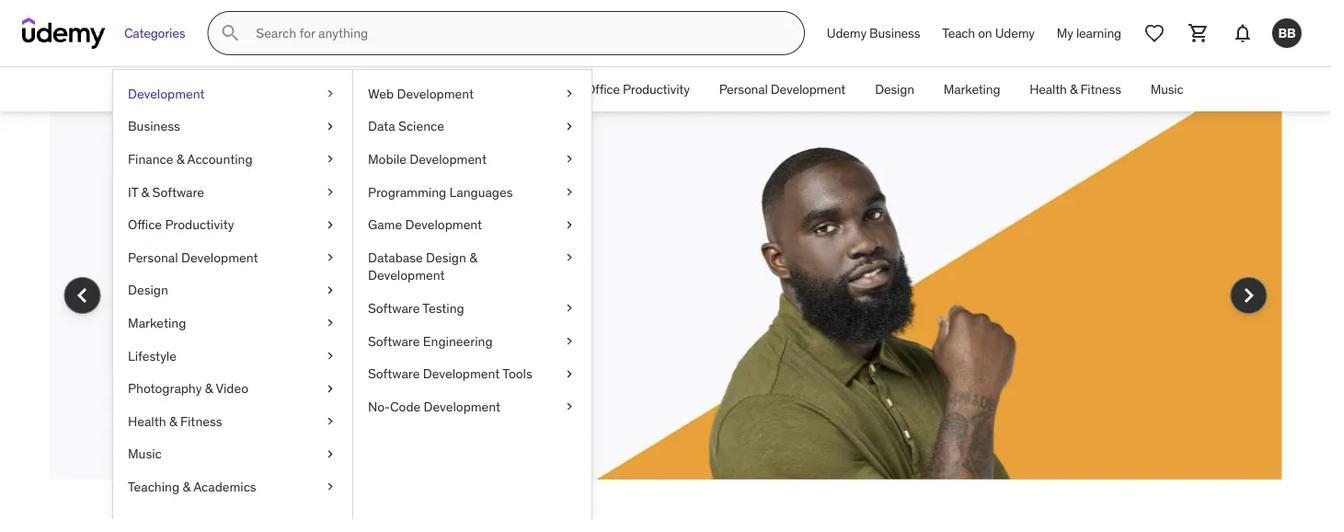 Task type: describe. For each thing, give the bounding box(es) containing it.
xsmall image for health & fitness
[[323, 412, 338, 430]]

health & fitness for the leftmost health & fitness 'link'
[[128, 413, 222, 429]]

xsmall image for development
[[323, 85, 338, 103]]

wishlist image
[[1144, 22, 1166, 44]]

& up it & software at the top left of the page
[[177, 151, 185, 167]]

teaching & academics link
[[113, 470, 353, 503]]

xsmall image for personal development
[[323, 249, 338, 267]]

science
[[399, 118, 444, 134]]

mobile development
[[368, 151, 487, 167]]

tools
[[503, 365, 533, 382]]

languages
[[450, 183, 513, 200]]

finance & accounting link for health & fitness
[[318, 67, 468, 111]]

little
[[260, 274, 290, 293]]

health & fitness for top health & fitness 'link'
[[1030, 81, 1122, 97]]

0 vertical spatial health & fitness link
[[1016, 67, 1137, 111]]

2.
[[167, 315, 179, 334]]

my learning
[[1057, 25, 1122, 41]]

nov
[[138, 315, 163, 334]]

accounting for health & fitness
[[390, 81, 453, 97]]

photography & video link
[[113, 372, 353, 405]]

xsmall image for teaching & academics
[[323, 478, 338, 496]]

2 as from the left
[[293, 274, 308, 293]]

0 horizontal spatial health & fitness link
[[113, 405, 353, 438]]

software testing link
[[353, 292, 592, 325]]

teach on udemy
[[943, 25, 1035, 41]]

photography
[[128, 380, 202, 397]]

it
[[128, 183, 138, 200]]

office for health & fitness
[[586, 81, 620, 97]]

learn
[[213, 294, 246, 313]]

productivity for lifestyle
[[165, 216, 234, 233]]

0 horizontal spatial the
[[250, 294, 271, 313]]

it & software link
[[113, 176, 353, 208]]

software right it
[[152, 183, 204, 200]]

development up science
[[397, 85, 474, 102]]

development up business link
[[148, 81, 223, 97]]

finance & accounting for health & fitness
[[332, 81, 453, 97]]

xsmall image for software engineering
[[562, 332, 577, 350]]

marketing link for health & fitness
[[930, 67, 1016, 111]]

office for lifestyle
[[128, 216, 162, 233]]

xsmall image for no-code development
[[562, 398, 577, 416]]

engineering
[[423, 333, 493, 349]]

programming languages link
[[353, 176, 592, 208]]

data science link
[[353, 110, 592, 143]]

web development
[[368, 85, 474, 102]]

& down photography
[[169, 413, 177, 429]]

next image
[[1235, 281, 1264, 310]]

marketing for lifestyle
[[128, 314, 186, 331]]

personal development for health & fitness
[[720, 81, 846, 97]]

software engineering link
[[353, 325, 592, 357]]

xsmall image for web development
[[562, 85, 577, 103]]

personal development for lifestyle
[[128, 249, 258, 266]]

data science
[[368, 118, 444, 134]]

& inside database design & development
[[470, 249, 478, 266]]

photography & video
[[128, 380, 249, 397]]

game
[[368, 216, 402, 233]]

way
[[275, 294, 300, 313]]

save
[[138, 191, 204, 230]]

sale
[[429, 294, 458, 313]]

learning
[[1077, 25, 1122, 41]]

ends
[[461, 294, 493, 313]]

(for
[[366, 294, 388, 313]]

previous image
[[68, 281, 97, 310]]

1 vertical spatial business
[[128, 118, 180, 134]]

my learning link
[[1046, 11, 1133, 55]]

learn
[[281, 191, 367, 230]]

now.
[[210, 191, 276, 230]]

teaching & academics
[[128, 478, 257, 495]]

database
[[368, 249, 423, 266]]

software for software engineering
[[368, 333, 420, 349]]

get
[[138, 274, 162, 293]]

xsmall image for game development
[[562, 216, 577, 234]]

categories button
[[113, 11, 196, 55]]

code
[[390, 398, 421, 415]]

design link for lifestyle
[[113, 274, 353, 307]]

design inside database design & development
[[426, 249, 467, 266]]

courses
[[165, 274, 217, 293]]

lifestyle link
[[113, 339, 353, 372]]

1 vertical spatial health
[[128, 413, 166, 429]]

database design & development
[[368, 249, 478, 284]]

personal development link for health & fitness
[[705, 67, 861, 111]]

office productivity link for health & fitness
[[572, 67, 705, 111]]

less).
[[392, 294, 425, 313]]

fitness for the leftmost health & fitness 'link'
[[180, 413, 222, 429]]

udemy inside teach on udemy link
[[996, 25, 1035, 41]]

development inside database design & development
[[368, 267, 445, 284]]

xsmall image for photography & video
[[323, 380, 338, 398]]

xsmall image for finance & accounting
[[323, 150, 338, 168]]

anytime.
[[138, 228, 264, 266]]

game development
[[368, 216, 482, 233]]

academics
[[193, 478, 257, 495]]

video
[[216, 380, 249, 397]]

to
[[196, 294, 210, 313]]

programming languages
[[368, 183, 513, 200]]

design link for health & fitness
[[861, 67, 930, 111]]

teach
[[943, 25, 976, 41]]

software development tools
[[368, 365, 533, 382]]

development link for health & fitness
[[133, 67, 237, 111]]

1 horizontal spatial music link
[[1137, 67, 1199, 111]]

Search for anything text field
[[253, 17, 782, 49]]

enjoy
[[385, 274, 421, 293]]

marketing for health & fitness
[[944, 81, 1001, 97]]

marketing link for lifestyle
[[113, 307, 353, 339]]

save now. learn anytime. get courses for as little as $11.99 and enjoy the freedom to learn the way you want (for less). sale ends nov 2.
[[138, 191, 493, 334]]

0 horizontal spatial music link
[[113, 438, 353, 470]]



Task type: vqa. For each thing, say whether or not it's contained in the screenshot.
trust
no



Task type: locate. For each thing, give the bounding box(es) containing it.
1 horizontal spatial business
[[870, 25, 921, 41]]

0 vertical spatial office
[[586, 81, 620, 97]]

& inside photography & video link
[[205, 380, 213, 397]]

office
[[586, 81, 620, 97], [128, 216, 162, 233]]

1 udemy from the left
[[827, 25, 867, 41]]

software engineering
[[368, 333, 493, 349]]

shopping cart with 0 items image
[[1188, 22, 1210, 44]]

& down my
[[1070, 81, 1078, 97]]

finance for lifestyle
[[128, 151, 173, 167]]

xsmall image inside no-code development link
[[562, 398, 577, 416]]

0 horizontal spatial office productivity link
[[113, 208, 353, 241]]

office productivity for health & fitness
[[586, 81, 690, 97]]

0 vertical spatial business
[[870, 25, 921, 41]]

1 vertical spatial finance & accounting link
[[113, 143, 353, 176]]

0 vertical spatial design
[[876, 81, 915, 97]]

accounting down business link
[[187, 151, 253, 167]]

0 vertical spatial personal
[[720, 81, 768, 97]]

health & fitness link down my
[[1016, 67, 1137, 111]]

xsmall image inside database design & development link
[[562, 249, 577, 267]]

finance & accounting link
[[318, 67, 468, 111], [113, 143, 353, 176]]

business left teach
[[870, 25, 921, 41]]

1 horizontal spatial design
[[426, 249, 467, 266]]

finance up data
[[332, 81, 377, 97]]

udemy business
[[827, 25, 921, 41]]

personal for health & fitness
[[720, 81, 768, 97]]

1 horizontal spatial office productivity link
[[572, 67, 705, 111]]

xsmall image for lifestyle
[[323, 347, 338, 365]]

teach on udemy link
[[932, 11, 1046, 55]]

health & fitness
[[1030, 81, 1122, 97], [128, 413, 222, 429]]

1 horizontal spatial office productivity
[[586, 81, 690, 97]]

software down software testing
[[368, 333, 420, 349]]

0 vertical spatial personal development
[[720, 81, 846, 97]]

development down udemy business link
[[771, 81, 846, 97]]

marketing link down for
[[113, 307, 353, 339]]

marketing down on
[[944, 81, 1001, 97]]

0 horizontal spatial design link
[[113, 274, 353, 307]]

xsmall image inside programming languages 'link'
[[562, 183, 577, 201]]

development link
[[133, 67, 237, 111], [113, 77, 353, 110]]

1 vertical spatial the
[[250, 294, 271, 313]]

1 horizontal spatial health & fitness link
[[1016, 67, 1137, 111]]

the down little
[[250, 294, 271, 313]]

0 vertical spatial finance
[[332, 81, 377, 97]]

development
[[148, 81, 223, 97], [771, 81, 846, 97], [128, 85, 205, 102], [397, 85, 474, 102], [410, 151, 487, 167], [406, 216, 482, 233], [181, 249, 258, 266], [368, 267, 445, 284], [423, 365, 500, 382], [424, 398, 501, 415]]

0 horizontal spatial marketing
[[128, 314, 186, 331]]

office productivity link for lifestyle
[[113, 208, 353, 241]]

software testing
[[368, 300, 465, 316]]

xsmall image inside 'design' link
[[323, 281, 338, 299]]

& down game development link
[[470, 249, 478, 266]]

1 horizontal spatial health & fitness
[[1030, 81, 1122, 97]]

& up data
[[379, 81, 387, 97]]

udemy inside udemy business link
[[827, 25, 867, 41]]

health & fitness link
[[1016, 67, 1137, 111], [113, 405, 353, 438]]

design
[[876, 81, 915, 97], [426, 249, 467, 266], [128, 282, 168, 298]]

1 vertical spatial personal
[[128, 249, 178, 266]]

xsmall image for business
[[323, 117, 338, 135]]

no-code development link
[[353, 390, 592, 423]]

1 vertical spatial marketing
[[128, 314, 186, 331]]

mobile
[[368, 151, 407, 167]]

no-code development
[[368, 398, 501, 415]]

personal for lifestyle
[[128, 249, 178, 266]]

udemy
[[827, 25, 867, 41], [996, 25, 1035, 41]]

business link
[[113, 110, 353, 143]]

xsmall image
[[562, 85, 577, 103], [562, 117, 577, 135], [323, 183, 338, 201], [562, 183, 577, 201], [562, 216, 577, 234], [323, 281, 338, 299], [562, 299, 577, 317], [323, 412, 338, 430], [323, 478, 338, 496]]

1 vertical spatial personal development link
[[113, 241, 353, 274]]

development link down submit search "image"
[[113, 77, 353, 110]]

business up it & software at the top left of the page
[[128, 118, 180, 134]]

software up the code
[[368, 365, 420, 382]]

development down software development tools link
[[424, 398, 501, 415]]

0 horizontal spatial health & fitness
[[128, 413, 222, 429]]

0 horizontal spatial design
[[128, 282, 168, 298]]

software development tools link
[[353, 357, 592, 390]]

0 vertical spatial fitness
[[1081, 81, 1122, 97]]

0 horizontal spatial business
[[128, 118, 180, 134]]

1 horizontal spatial marketing
[[944, 81, 1001, 97]]

xsmall image inside web development link
[[562, 85, 577, 103]]

0 vertical spatial the
[[424, 274, 446, 293]]

health & fitness down my
[[1030, 81, 1122, 97]]

xsmall image inside photography & video link
[[323, 380, 338, 398]]

xsmall image inside personal development link
[[323, 249, 338, 267]]

development down 'categories' dropdown button
[[128, 85, 205, 102]]

development down database
[[368, 267, 445, 284]]

finance & accounting up data
[[332, 81, 453, 97]]

0 vertical spatial personal development link
[[705, 67, 861, 111]]

music link
[[1137, 67, 1199, 111], [113, 438, 353, 470]]

0 vertical spatial design link
[[861, 67, 930, 111]]

testing
[[423, 300, 465, 316]]

marketing down freedom
[[128, 314, 186, 331]]

0 vertical spatial health
[[1030, 81, 1068, 97]]

accounting up science
[[390, 81, 453, 97]]

finance & accounting link up data
[[318, 67, 468, 111]]

0 vertical spatial marketing link
[[930, 67, 1016, 111]]

& right it
[[141, 183, 149, 200]]

1 vertical spatial office productivity link
[[113, 208, 353, 241]]

lifestyle
[[128, 347, 177, 364]]

1 vertical spatial productivity
[[165, 216, 234, 233]]

design link
[[861, 67, 930, 111], [113, 274, 353, 307]]

and
[[357, 274, 382, 293]]

development link down 'categories' dropdown button
[[133, 67, 237, 111]]

1 vertical spatial accounting
[[187, 151, 253, 167]]

music
[[1151, 81, 1184, 97], [128, 446, 162, 462]]

game development link
[[353, 208, 592, 241]]

1 vertical spatial personal development
[[128, 249, 258, 266]]

2 udemy from the left
[[996, 25, 1035, 41]]

software
[[152, 183, 204, 200], [368, 300, 420, 316], [368, 333, 420, 349], [368, 365, 420, 382]]

xsmall image inside game development link
[[562, 216, 577, 234]]

personal development link for lifestyle
[[113, 241, 353, 274]]

0 vertical spatial accounting
[[390, 81, 453, 97]]

0 horizontal spatial office
[[128, 216, 162, 233]]

marketing link down on
[[930, 67, 1016, 111]]

health down photography
[[128, 413, 166, 429]]

xsmall image inside software engineering link
[[562, 332, 577, 350]]

xsmall image inside the 'software testing' link
[[562, 299, 577, 317]]

health down my
[[1030, 81, 1068, 97]]

xsmall image inside business link
[[323, 117, 338, 135]]

xsmall image for mobile development
[[562, 150, 577, 168]]

finance & accounting up it & software at the top left of the page
[[128, 151, 253, 167]]

1 horizontal spatial productivity
[[623, 81, 690, 97]]

0 vertical spatial finance & accounting link
[[318, 67, 468, 111]]

1 vertical spatial office
[[128, 216, 162, 233]]

1 horizontal spatial office
[[586, 81, 620, 97]]

xsmall image for software testing
[[562, 299, 577, 317]]

0 horizontal spatial personal
[[128, 249, 178, 266]]

xsmall image for it & software
[[323, 183, 338, 201]]

0 vertical spatial office productivity link
[[572, 67, 705, 111]]

1 horizontal spatial finance & accounting
[[332, 81, 453, 97]]

1 vertical spatial office productivity
[[128, 216, 234, 233]]

0 vertical spatial finance & accounting
[[332, 81, 453, 97]]

categories
[[124, 25, 185, 41]]

software down enjoy
[[368, 300, 420, 316]]

xsmall image for design
[[323, 281, 338, 299]]

you
[[304, 294, 327, 313]]

0 horizontal spatial health
[[128, 413, 166, 429]]

xsmall image for marketing
[[323, 314, 338, 332]]

0 horizontal spatial office productivity
[[128, 216, 234, 233]]

xsmall image inside data science link
[[562, 117, 577, 135]]

1 vertical spatial music link
[[113, 438, 353, 470]]

submit search image
[[219, 22, 241, 44]]

carousel element
[[49, 111, 1283, 520]]

fitness for top health & fitness 'link'
[[1081, 81, 1122, 97]]

teaching
[[128, 478, 180, 495]]

bb link
[[1266, 11, 1310, 55]]

0 horizontal spatial marketing link
[[113, 307, 353, 339]]

1 vertical spatial design
[[426, 249, 467, 266]]

xsmall image for database design & development
[[562, 249, 577, 267]]

personal development
[[720, 81, 846, 97], [128, 249, 258, 266]]

udemy image
[[22, 17, 106, 49]]

1 vertical spatial fitness
[[180, 413, 222, 429]]

business
[[870, 25, 921, 41], [128, 118, 180, 134]]

2 horizontal spatial design
[[876, 81, 915, 97]]

web
[[368, 85, 394, 102]]

1 horizontal spatial marketing link
[[930, 67, 1016, 111]]

accounting
[[390, 81, 453, 97], [187, 151, 253, 167]]

development link for lifestyle
[[113, 77, 353, 110]]

1 vertical spatial marketing link
[[113, 307, 353, 339]]

& inside teaching & academics link
[[183, 478, 191, 495]]

xsmall image inside marketing link
[[323, 314, 338, 332]]

design up nov
[[128, 282, 168, 298]]

personal
[[720, 81, 768, 97], [128, 249, 178, 266]]

bb
[[1279, 24, 1297, 41]]

0 horizontal spatial udemy
[[827, 25, 867, 41]]

&
[[379, 81, 387, 97], [1070, 81, 1078, 97], [177, 151, 185, 167], [141, 183, 149, 200], [470, 249, 478, 266], [205, 380, 213, 397], [169, 413, 177, 429], [183, 478, 191, 495]]

marketing link
[[930, 67, 1016, 111], [113, 307, 353, 339]]

accounting for lifestyle
[[187, 151, 253, 167]]

development up for
[[181, 249, 258, 266]]

xsmall image inside teaching & academics link
[[323, 478, 338, 496]]

1 horizontal spatial finance
[[332, 81, 377, 97]]

1 vertical spatial finance
[[128, 151, 173, 167]]

office productivity for lifestyle
[[128, 216, 234, 233]]

it & software
[[128, 183, 204, 200]]

health & fitness down photography
[[128, 413, 222, 429]]

xsmall image inside mobile development link
[[562, 150, 577, 168]]

as right for
[[242, 274, 257, 293]]

finance for health & fitness
[[332, 81, 377, 97]]

1 horizontal spatial the
[[424, 274, 446, 293]]

0 vertical spatial office productivity
[[586, 81, 690, 97]]

for
[[220, 274, 238, 293]]

music link up academics
[[113, 438, 353, 470]]

fitness down learning
[[1081, 81, 1122, 97]]

fitness down photography & video at the bottom of page
[[180, 413, 222, 429]]

health
[[1030, 81, 1068, 97], [128, 413, 166, 429]]

1 horizontal spatial design link
[[861, 67, 930, 111]]

1 vertical spatial health & fitness link
[[113, 405, 353, 438]]

finance up it & software at the top left of the page
[[128, 151, 173, 167]]

finance & accounting link up now.
[[113, 143, 353, 176]]

xsmall image inside software development tools link
[[562, 365, 577, 383]]

xsmall image inside health & fitness 'link'
[[323, 412, 338, 430]]

1 horizontal spatial personal
[[720, 81, 768, 97]]

0 horizontal spatial personal development
[[128, 249, 258, 266]]

xsmall image inside development link
[[323, 85, 338, 103]]

development down engineering
[[423, 365, 500, 382]]

as up way
[[293, 274, 308, 293]]

development down programming languages
[[406, 216, 482, 233]]

0 horizontal spatial personal development link
[[113, 241, 353, 274]]

web development link
[[353, 77, 592, 110]]

1 horizontal spatial udemy
[[996, 25, 1035, 41]]

software for software testing
[[368, 300, 420, 316]]

the up sale
[[424, 274, 446, 293]]

xsmall image for office productivity
[[323, 216, 338, 234]]

0 vertical spatial music link
[[1137, 67, 1199, 111]]

design down udemy business link
[[876, 81, 915, 97]]

0 horizontal spatial finance
[[128, 151, 173, 167]]

development up programming languages
[[410, 151, 487, 167]]

1 horizontal spatial fitness
[[1081, 81, 1122, 97]]

finance & accounting link for lifestyle
[[113, 143, 353, 176]]

1 vertical spatial music
[[128, 446, 162, 462]]

udemy business link
[[816, 11, 932, 55]]

1 vertical spatial finance & accounting
[[128, 151, 253, 167]]

1 vertical spatial design link
[[113, 274, 353, 307]]

on
[[979, 25, 993, 41]]

design for lifestyle
[[128, 282, 168, 298]]

& left video
[[205, 380, 213, 397]]

xsmall image inside lifestyle link
[[323, 347, 338, 365]]

software for software development tools
[[368, 365, 420, 382]]

0 horizontal spatial productivity
[[165, 216, 234, 233]]

finance
[[332, 81, 377, 97], [128, 151, 173, 167]]

marketing
[[944, 81, 1001, 97], [128, 314, 186, 331]]

my
[[1057, 25, 1074, 41]]

as
[[242, 274, 257, 293], [293, 274, 308, 293]]

1 horizontal spatial as
[[293, 274, 308, 293]]

0 horizontal spatial finance & accounting
[[128, 151, 253, 167]]

database design & development link
[[353, 241, 592, 292]]

music link down wishlist image
[[1137, 67, 1199, 111]]

xsmall image for programming languages
[[562, 183, 577, 201]]

0 vertical spatial health & fitness
[[1030, 81, 1122, 97]]

music up teaching
[[128, 446, 162, 462]]

1 vertical spatial health & fitness
[[128, 413, 222, 429]]

$11.99
[[312, 274, 354, 293]]

1 horizontal spatial personal development link
[[705, 67, 861, 111]]

xsmall image inside finance & accounting link
[[323, 150, 338, 168]]

0 horizontal spatial fitness
[[180, 413, 222, 429]]

0 vertical spatial marketing
[[944, 81, 1001, 97]]

finance & accounting for lifestyle
[[128, 151, 253, 167]]

xsmall image for data science
[[562, 117, 577, 135]]

no-
[[368, 398, 390, 415]]

want
[[331, 294, 363, 313]]

1 horizontal spatial accounting
[[390, 81, 453, 97]]

xsmall image for software development tools
[[562, 365, 577, 383]]

2 vertical spatial design
[[128, 282, 168, 298]]

design for health & fitness
[[876, 81, 915, 97]]

0 vertical spatial productivity
[[623, 81, 690, 97]]

productivity for health & fitness
[[623, 81, 690, 97]]

& inside it & software link
[[141, 183, 149, 200]]

health & fitness link down video
[[113, 405, 353, 438]]

mobile development link
[[353, 143, 592, 176]]

1 horizontal spatial health
[[1030, 81, 1068, 97]]

freedom
[[138, 294, 193, 313]]

music down wishlist image
[[1151, 81, 1184, 97]]

office productivity
[[586, 81, 690, 97], [128, 216, 234, 233]]

office productivity link
[[572, 67, 705, 111], [113, 208, 353, 241]]

xsmall image inside it & software link
[[323, 183, 338, 201]]

1 as from the left
[[242, 274, 257, 293]]

fitness
[[1081, 81, 1122, 97], [180, 413, 222, 429]]

1 horizontal spatial music
[[1151, 81, 1184, 97]]

programming
[[368, 183, 447, 200]]

design down game development
[[426, 249, 467, 266]]

data
[[368, 118, 396, 134]]

0 horizontal spatial accounting
[[187, 151, 253, 167]]

notifications image
[[1233, 22, 1255, 44]]

1 horizontal spatial personal development
[[720, 81, 846, 97]]

0 vertical spatial music
[[1151, 81, 1184, 97]]

& right teaching
[[183, 478, 191, 495]]

0 horizontal spatial as
[[242, 274, 257, 293]]

0 horizontal spatial music
[[128, 446, 162, 462]]

the
[[424, 274, 446, 293], [250, 294, 271, 313]]

xsmall image
[[323, 85, 338, 103], [323, 117, 338, 135], [323, 150, 338, 168], [562, 150, 577, 168], [323, 216, 338, 234], [323, 249, 338, 267], [562, 249, 577, 267], [323, 314, 338, 332], [562, 332, 577, 350], [323, 347, 338, 365], [562, 365, 577, 383], [323, 380, 338, 398], [562, 398, 577, 416], [323, 445, 338, 463]]

xsmall image for music
[[323, 445, 338, 463]]



